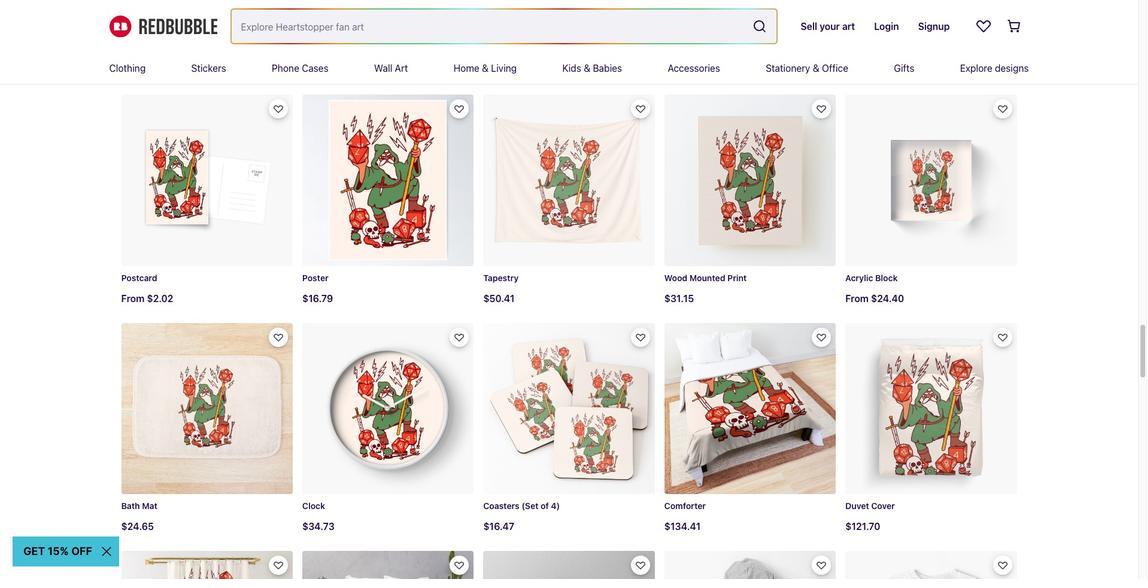 Task type: locate. For each thing, give the bounding box(es) containing it.
duvet
[[846, 502, 870, 512]]

0 horizontal spatial &
[[482, 63, 489, 74]]

2 horizontal spatial &
[[813, 63, 820, 74]]

2 & from the left
[[584, 63, 591, 74]]

print right mounted
[[728, 273, 747, 283]]

art right wall
[[395, 63, 408, 74]]

home & living link
[[454, 53, 517, 84]]

art
[[516, 45, 529, 55], [395, 63, 408, 74]]

& inside home & living link
[[482, 63, 489, 74]]

& right kids
[[584, 63, 591, 74]]

1 horizontal spatial art
[[516, 45, 529, 55]]

kids & babies link
[[563, 53, 623, 84]]

clock
[[303, 502, 325, 512]]

duvet cover
[[846, 502, 896, 512]]

stationery & office link
[[766, 53, 849, 84]]

canvas
[[303, 45, 332, 55]]

$34.73
[[303, 522, 335, 533]]

clothing link
[[109, 53, 146, 84]]

print up accessories
[[689, 45, 709, 55]]

0 horizontal spatial from
[[121, 293, 145, 304]]

& inside stationery & office link
[[813, 63, 820, 74]]

bath
[[121, 502, 140, 512]]

& for living
[[482, 63, 489, 74]]

from for from $2.02
[[121, 293, 145, 304]]

$31.15 down wood
[[665, 293, 694, 304]]

$31.15
[[121, 65, 151, 76], [665, 293, 694, 304]]

& left the living at the left top of page
[[482, 63, 489, 74]]

$2.02
[[147, 293, 173, 304]]

living
[[491, 63, 517, 74]]

& left office
[[813, 63, 820, 74]]

1 horizontal spatial &
[[584, 63, 591, 74]]

1 horizontal spatial from
[[846, 293, 869, 304]]

& inside kids & babies link
[[584, 63, 591, 74]]

wall art
[[374, 63, 408, 74]]

stickers
[[191, 63, 226, 74]]

acrylic
[[846, 273, 874, 283]]

menu bar
[[109, 53, 1030, 84]]

2 from from the left
[[846, 293, 869, 304]]

$31.15 down 'redbubble logo' at the top left
[[121, 65, 151, 76]]

1 horizontal spatial $31.15
[[665, 293, 694, 304]]

print
[[531, 45, 550, 55], [334, 45, 353, 55], [689, 45, 709, 55], [728, 273, 747, 283]]

1 vertical spatial art
[[395, 63, 408, 74]]

art for framed
[[516, 45, 529, 55]]

framed
[[484, 45, 514, 55]]

coasters
[[484, 502, 520, 512]]

$31.15 link
[[121, 0, 293, 85]]

clothing
[[109, 63, 146, 74]]

phone
[[272, 63, 300, 74]]

from
[[121, 293, 145, 304], [846, 293, 869, 304]]

$24.65
[[121, 522, 154, 533]]

from down acrylic in the top right of the page
[[846, 293, 869, 304]]

from $24.40
[[846, 293, 905, 304]]

wood mounted print
[[665, 273, 747, 283]]

0 vertical spatial $31.15
[[121, 65, 151, 76]]

3 & from the left
[[813, 63, 820, 74]]

gifts
[[895, 63, 915, 74]]

1 & from the left
[[482, 63, 489, 74]]

wood
[[665, 273, 688, 283]]

1 vertical spatial $31.15
[[665, 293, 694, 304]]

art right framed
[[516, 45, 529, 55]]

from down postcard
[[121, 293, 145, 304]]

None field
[[232, 10, 777, 43]]

gifts link
[[895, 53, 915, 84]]

$121.70
[[846, 522, 881, 533]]

0 horizontal spatial art
[[395, 63, 408, 74]]

bath mat
[[121, 502, 158, 512]]

$16.79
[[303, 293, 333, 304]]

$55.93
[[303, 65, 335, 76]]

stationery
[[766, 63, 811, 74]]

0 vertical spatial art
[[516, 45, 529, 55]]

print right framed
[[531, 45, 550, 55]]

$50.41
[[484, 293, 515, 304]]

block
[[876, 273, 898, 283]]

0 horizontal spatial $31.15
[[121, 65, 151, 76]]

1 from from the left
[[121, 293, 145, 304]]

phone cases
[[272, 63, 329, 74]]

$71.40
[[665, 65, 696, 76]]

&
[[482, 63, 489, 74], [584, 63, 591, 74], [813, 63, 820, 74]]

stickers link
[[191, 53, 226, 84]]

from for from $24.40
[[846, 293, 869, 304]]



Task type: describe. For each thing, give the bounding box(es) containing it.
$16.47
[[484, 522, 515, 533]]

from $2.02
[[121, 293, 173, 304]]

explore designs link
[[961, 53, 1030, 84]]

4)
[[551, 502, 560, 512]]

acrylic block
[[846, 273, 898, 283]]

canvas print
[[303, 45, 353, 55]]

Search term search field
[[232, 10, 749, 43]]

coasters (set of 4)
[[484, 502, 560, 512]]

wall art link
[[374, 53, 408, 84]]

menu bar containing clothing
[[109, 53, 1030, 84]]

home & living
[[454, 63, 517, 74]]

kids & babies
[[563, 63, 623, 74]]

cover
[[872, 502, 896, 512]]

comforter
[[665, 502, 706, 512]]

accessories link
[[668, 53, 721, 84]]

designs
[[996, 63, 1030, 74]]

$8.32
[[846, 65, 873, 76]]

home
[[454, 63, 480, 74]]

mounted
[[690, 273, 726, 283]]

of
[[541, 502, 549, 512]]

$93.21
[[484, 65, 515, 76]]

& for babies
[[584, 63, 591, 74]]

metal print
[[665, 45, 709, 55]]

babies
[[593, 63, 623, 74]]

(set
[[522, 502, 539, 512]]

art for wall
[[395, 63, 408, 74]]

redbubble logo image
[[109, 15, 217, 37]]

wall
[[374, 63, 393, 74]]

postcard
[[121, 273, 157, 283]]

phone cases link
[[272, 53, 329, 84]]

cases
[[302, 63, 329, 74]]

mat
[[142, 502, 158, 512]]

accessories
[[668, 63, 721, 74]]

& for office
[[813, 63, 820, 74]]

poster
[[303, 273, 329, 283]]

metal
[[665, 45, 687, 55]]

$8.32 link
[[846, 0, 1018, 85]]

explore designs
[[961, 63, 1030, 74]]

office
[[823, 63, 849, 74]]

framed art print
[[484, 45, 550, 55]]

kids
[[563, 63, 582, 74]]

tapestry
[[484, 273, 519, 283]]

explore
[[961, 63, 993, 74]]

$24.40
[[872, 293, 905, 304]]

print right canvas
[[334, 45, 353, 55]]

$134.41
[[665, 522, 701, 533]]

stationery & office
[[766, 63, 849, 74]]



Task type: vqa. For each thing, say whether or not it's contained in the screenshot.


